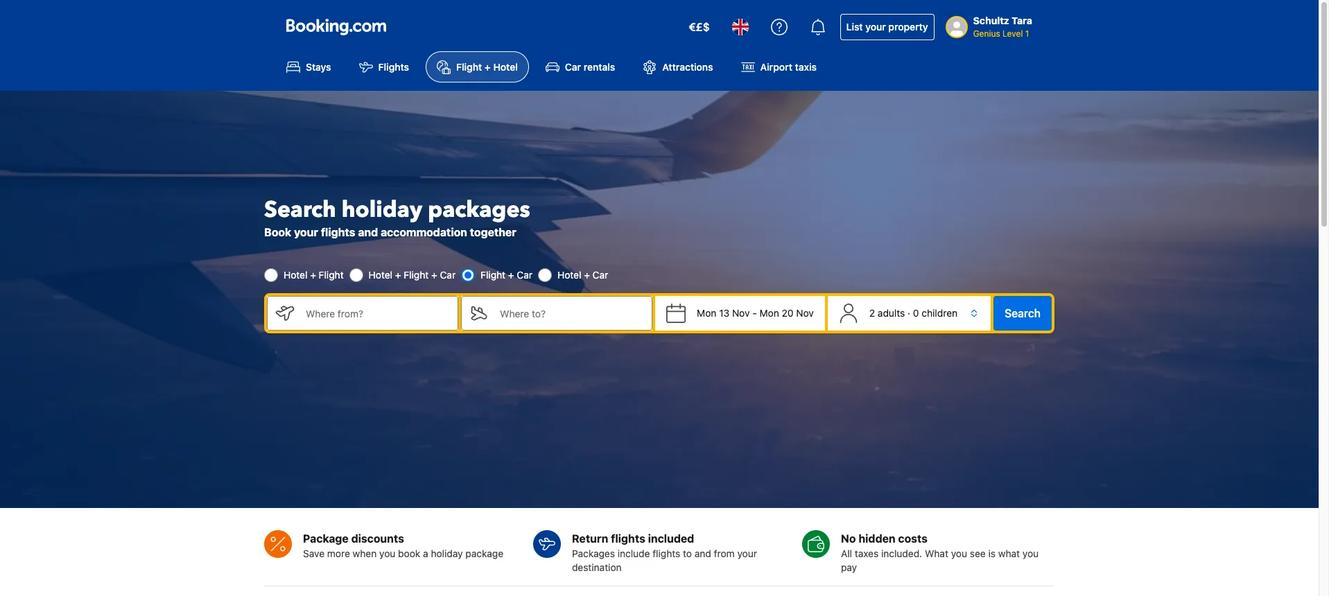 Task type: locate. For each thing, give the bounding box(es) containing it.
your right list
[[866, 21, 886, 33]]

1 vertical spatial search
[[1005, 307, 1041, 320]]

airport taxis
[[760, 61, 817, 73]]

1 vertical spatial holiday
[[431, 548, 463, 560]]

2 horizontal spatial your
[[866, 21, 886, 33]]

hotel + flight
[[284, 269, 344, 281]]

a
[[423, 548, 428, 560]]

1 horizontal spatial and
[[695, 548, 711, 560]]

holiday inside package discounts save more when you book a holiday package
[[431, 548, 463, 560]]

you right the what
[[1023, 548, 1039, 560]]

taxis
[[795, 61, 817, 73]]

20
[[782, 307, 794, 319]]

3 you from the left
[[1023, 548, 1039, 560]]

from
[[714, 548, 735, 560]]

and left the accommodation at the left top of the page
[[358, 226, 378, 239]]

package
[[303, 533, 349, 545]]

your right from
[[737, 548, 757, 560]]

+ for hotel + flight + car
[[395, 269, 401, 281]]

your right the book
[[294, 226, 318, 239]]

car down the accommodation at the left top of the page
[[440, 269, 456, 281]]

1 horizontal spatial flights
[[611, 533, 645, 545]]

car up where to? field
[[593, 269, 608, 281]]

and inside search holiday packages book your flights and accommodation together
[[358, 226, 378, 239]]

flights inside search holiday packages book your flights and accommodation together
[[321, 226, 355, 239]]

1 horizontal spatial mon
[[760, 307, 779, 319]]

0 horizontal spatial nov
[[732, 307, 750, 319]]

0 vertical spatial search
[[264, 195, 336, 226]]

car rentals link
[[535, 51, 626, 83]]

when
[[353, 548, 377, 560]]

1 vertical spatial flights
[[611, 533, 645, 545]]

you inside package discounts save more when you book a holiday package
[[379, 548, 396, 560]]

you down discounts
[[379, 548, 396, 560]]

car left rentals
[[565, 61, 581, 73]]

nov right '20'
[[796, 307, 814, 319]]

hotel + flight + car
[[369, 269, 456, 281]]

more
[[327, 548, 350, 560]]

mon right - at the right
[[760, 307, 779, 319]]

mon 13 nov - mon 20 nov
[[697, 307, 814, 319]]

rentals
[[584, 61, 615, 73]]

costs
[[898, 533, 928, 545]]

and inside return flights included packages include flights to and from your destination
[[695, 548, 711, 560]]

2 horizontal spatial flights
[[653, 548, 680, 560]]

2 vertical spatial flights
[[653, 548, 680, 560]]

flight + car
[[481, 269, 533, 281]]

2
[[869, 307, 875, 319]]

1 horizontal spatial your
[[737, 548, 757, 560]]

attractions
[[662, 61, 713, 73]]

search button
[[994, 296, 1052, 331]]

0 horizontal spatial search
[[264, 195, 336, 226]]

nov
[[732, 307, 750, 319], [796, 307, 814, 319]]

return flights included packages include flights to and from your destination
[[572, 533, 757, 574]]

flights up hotel + flight
[[321, 226, 355, 239]]

flights up include
[[611, 533, 645, 545]]

destination
[[572, 562, 622, 574]]

0 vertical spatial and
[[358, 226, 378, 239]]

flight + hotel
[[456, 61, 518, 73]]

taxes
[[855, 548, 879, 560]]

1 you from the left
[[379, 548, 396, 560]]

0 horizontal spatial flights
[[321, 226, 355, 239]]

book
[[264, 226, 291, 239]]

no
[[841, 533, 856, 545]]

0 vertical spatial flights
[[321, 226, 355, 239]]

·
[[908, 307, 911, 319]]

car rentals
[[565, 61, 615, 73]]

search
[[264, 195, 336, 226], [1005, 307, 1041, 320]]

1 horizontal spatial nov
[[796, 307, 814, 319]]

0 vertical spatial holiday
[[342, 195, 422, 226]]

your inside return flights included packages include flights to and from your destination
[[737, 548, 757, 560]]

tara
[[1012, 15, 1032, 26]]

you
[[379, 548, 396, 560], [951, 548, 967, 560], [1023, 548, 1039, 560]]

is
[[988, 548, 996, 560]]

search inside search holiday packages book your flights and accommodation together
[[264, 195, 336, 226]]

1 horizontal spatial search
[[1005, 307, 1041, 320]]

1
[[1025, 28, 1029, 39]]

1 vertical spatial your
[[294, 226, 318, 239]]

13
[[719, 307, 730, 319]]

flights for holiday
[[321, 226, 355, 239]]

holiday right a
[[431, 548, 463, 560]]

1 horizontal spatial you
[[951, 548, 967, 560]]

flights down included
[[653, 548, 680, 560]]

include
[[618, 548, 650, 560]]

list your property link
[[840, 14, 934, 40]]

car
[[565, 61, 581, 73], [440, 269, 456, 281], [517, 269, 533, 281], [593, 269, 608, 281]]

1 horizontal spatial holiday
[[431, 548, 463, 560]]

all
[[841, 548, 852, 560]]

flights
[[321, 226, 355, 239], [611, 533, 645, 545], [653, 548, 680, 560]]

you left see on the right bottom of the page
[[951, 548, 967, 560]]

your
[[866, 21, 886, 33], [294, 226, 318, 239], [737, 548, 757, 560]]

mon left 13
[[697, 307, 717, 319]]

nov left - at the right
[[732, 307, 750, 319]]

0 horizontal spatial holiday
[[342, 195, 422, 226]]

hotel
[[493, 61, 518, 73], [284, 269, 307, 281], [369, 269, 393, 281], [558, 269, 581, 281]]

0 horizontal spatial your
[[294, 226, 318, 239]]

+
[[485, 61, 491, 73], [310, 269, 316, 281], [395, 269, 401, 281], [431, 269, 437, 281], [508, 269, 514, 281], [584, 269, 590, 281]]

+ for hotel + car
[[584, 269, 590, 281]]

schultz
[[973, 15, 1009, 26]]

mon
[[697, 307, 717, 319], [760, 307, 779, 319]]

2 horizontal spatial you
[[1023, 548, 1039, 560]]

0 horizontal spatial and
[[358, 226, 378, 239]]

1 vertical spatial and
[[695, 548, 711, 560]]

property
[[889, 21, 928, 33]]

holiday
[[342, 195, 422, 226], [431, 548, 463, 560]]

hotel + car
[[558, 269, 608, 281]]

2 vertical spatial your
[[737, 548, 757, 560]]

holiday up the accommodation at the left top of the page
[[342, 195, 422, 226]]

and right to at bottom
[[695, 548, 711, 560]]

0 horizontal spatial mon
[[697, 307, 717, 319]]

+ for flight + hotel
[[485, 61, 491, 73]]

search inside button
[[1005, 307, 1041, 320]]

holiday inside search holiday packages book your flights and accommodation together
[[342, 195, 422, 226]]

0 horizontal spatial you
[[379, 548, 396, 560]]

2 mon from the left
[[760, 307, 779, 319]]

flight
[[456, 61, 482, 73], [319, 269, 344, 281], [404, 269, 429, 281], [481, 269, 506, 281]]

package
[[466, 548, 503, 560]]

2 adults · 0 children
[[869, 307, 958, 319]]

your inside search holiday packages book your flights and accommodation together
[[294, 226, 318, 239]]

and
[[358, 226, 378, 239], [695, 548, 711, 560]]



Task type: describe. For each thing, give the bounding box(es) containing it.
flights link
[[348, 51, 420, 83]]

airport
[[760, 61, 793, 73]]

flights for flights
[[653, 548, 680, 560]]

schultz tara genius level 1
[[973, 15, 1032, 39]]

Where from? field
[[295, 296, 458, 331]]

genius
[[973, 28, 1000, 39]]

attractions link
[[632, 51, 724, 83]]

car left hotel + car
[[517, 269, 533, 281]]

2 you from the left
[[951, 548, 967, 560]]

Where to? field
[[489, 296, 653, 331]]

packages
[[428, 195, 530, 226]]

what
[[998, 548, 1020, 560]]

return
[[572, 533, 608, 545]]

hotel for hotel + flight
[[284, 269, 307, 281]]

book
[[398, 548, 420, 560]]

level
[[1003, 28, 1023, 39]]

stays
[[306, 61, 331, 73]]

search for search holiday packages book your flights and accommodation together
[[264, 195, 336, 226]]

hidden
[[859, 533, 896, 545]]

2 nov from the left
[[796, 307, 814, 319]]

search holiday packages book your flights and accommodation together
[[264, 195, 530, 239]]

adults
[[878, 307, 905, 319]]

package discounts save more when you book a holiday package
[[303, 533, 503, 560]]

list your property
[[846, 21, 928, 33]]

save
[[303, 548, 325, 560]]

to
[[683, 548, 692, 560]]

€£$
[[689, 21, 710, 33]]

1 mon from the left
[[697, 307, 717, 319]]

booking.com online hotel reservations image
[[286, 19, 386, 35]]

no hidden costs all taxes included. what you see is what you pay
[[841, 533, 1039, 574]]

accommodation
[[381, 226, 467, 239]]

+ for flight + car
[[508, 269, 514, 281]]

children
[[922, 307, 958, 319]]

list
[[846, 21, 863, 33]]

discounts
[[351, 533, 404, 545]]

included
[[648, 533, 694, 545]]

€£$ button
[[681, 10, 718, 44]]

stays link
[[275, 51, 342, 83]]

see
[[970, 548, 986, 560]]

what
[[925, 548, 949, 560]]

0
[[913, 307, 919, 319]]

-
[[753, 307, 757, 319]]

search for search
[[1005, 307, 1041, 320]]

flight + hotel link
[[426, 51, 529, 83]]

hotel for hotel + flight + car
[[369, 269, 393, 281]]

airport taxis link
[[730, 51, 828, 83]]

1 nov from the left
[[732, 307, 750, 319]]

pay
[[841, 562, 857, 574]]

together
[[470, 226, 517, 239]]

included.
[[881, 548, 922, 560]]

flights
[[378, 61, 409, 73]]

packages
[[572, 548, 615, 560]]

+ for hotel + flight
[[310, 269, 316, 281]]

hotel for hotel + car
[[558, 269, 581, 281]]

0 vertical spatial your
[[866, 21, 886, 33]]



Task type: vqa. For each thing, say whether or not it's contained in the screenshot.
Hotel + Car's Hotel
yes



